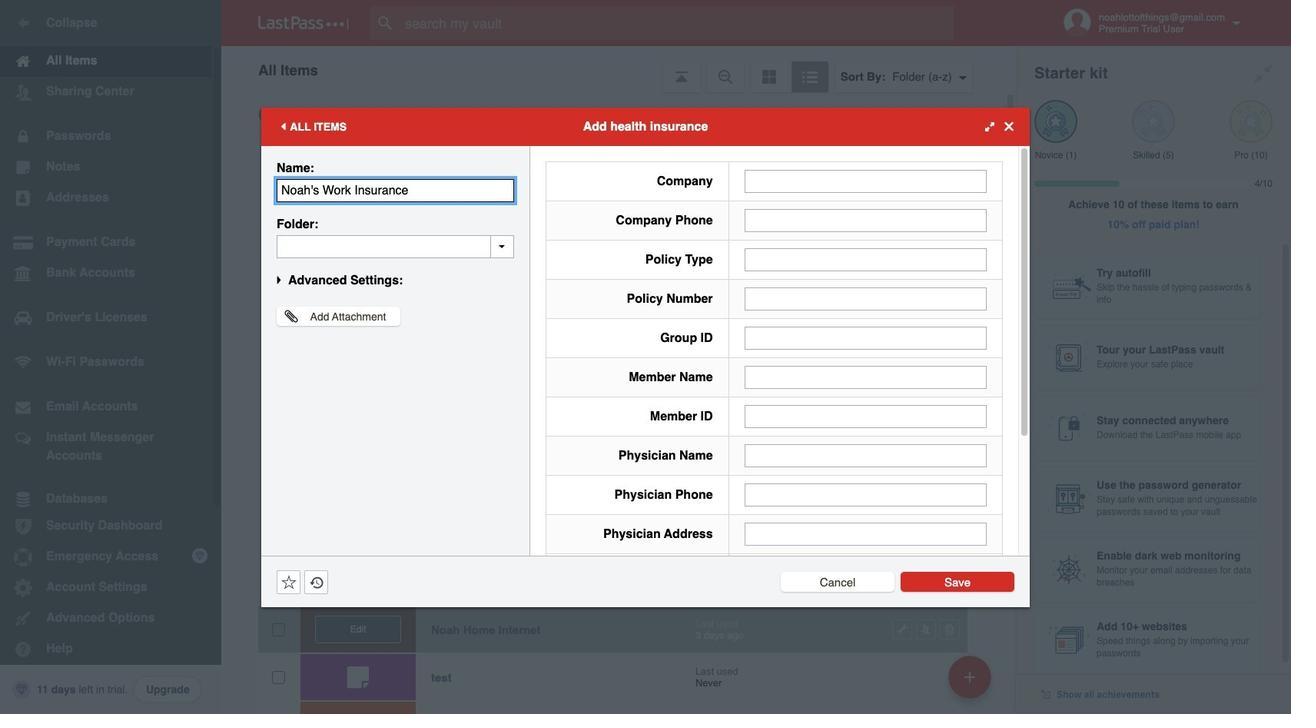 Task type: describe. For each thing, give the bounding box(es) containing it.
main navigation navigation
[[0, 0, 221, 714]]

lastpass image
[[258, 16, 349, 30]]

Search search field
[[370, 6, 985, 40]]

vault options navigation
[[221, 46, 1016, 92]]

search my vault text field
[[370, 6, 985, 40]]



Task type: locate. For each thing, give the bounding box(es) containing it.
dialog
[[261, 107, 1030, 704]]

new item image
[[965, 671, 975, 682]]

new item navigation
[[943, 651, 1001, 714]]

None text field
[[744, 169, 987, 193], [277, 235, 514, 258], [744, 365, 987, 389], [744, 444, 987, 467], [744, 522, 987, 545], [744, 169, 987, 193], [277, 235, 514, 258], [744, 365, 987, 389], [744, 444, 987, 467], [744, 522, 987, 545]]

None text field
[[277, 179, 514, 202], [744, 209, 987, 232], [744, 248, 987, 271], [744, 287, 987, 310], [744, 326, 987, 349], [744, 405, 987, 428], [744, 483, 987, 506], [277, 179, 514, 202], [744, 209, 987, 232], [744, 248, 987, 271], [744, 287, 987, 310], [744, 326, 987, 349], [744, 405, 987, 428], [744, 483, 987, 506]]



Task type: vqa. For each thing, say whether or not it's contained in the screenshot.
Search Search Box
yes



